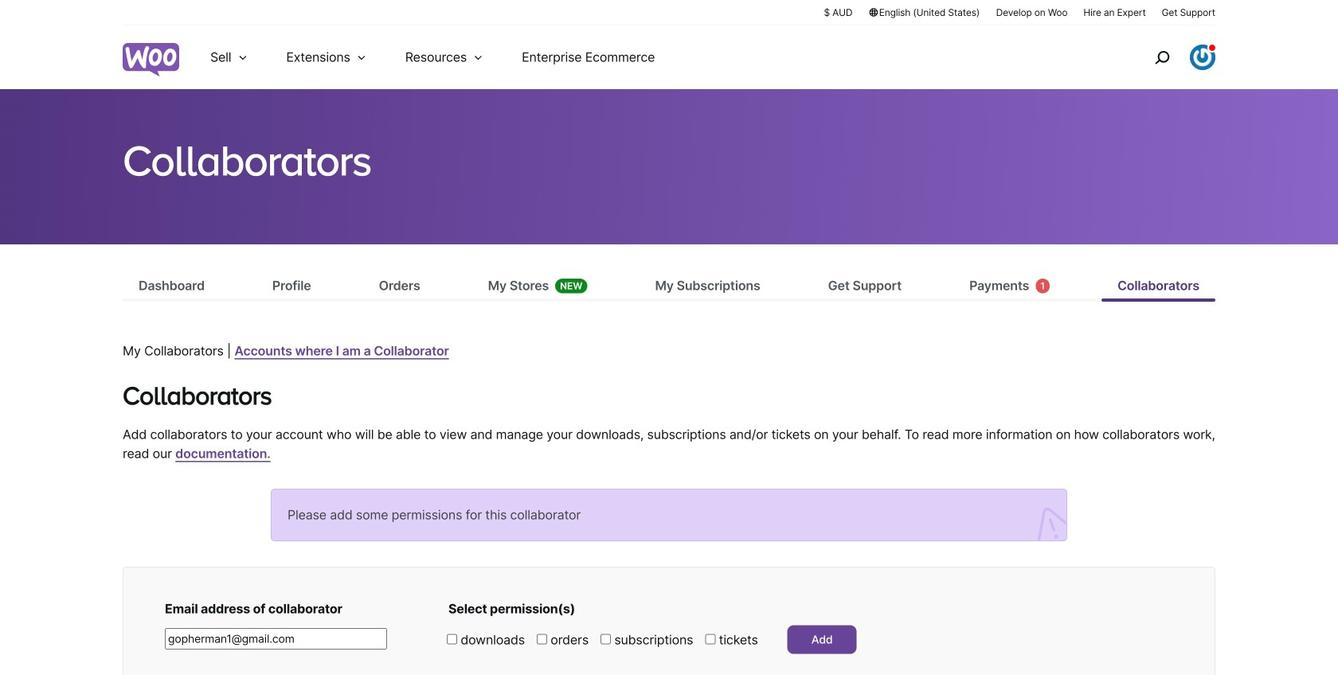 Task type: locate. For each thing, give the bounding box(es) containing it.
None checkbox
[[447, 635, 457, 645], [705, 635, 716, 645], [447, 635, 457, 645], [705, 635, 716, 645]]

None checkbox
[[537, 635, 547, 645], [601, 635, 611, 645], [537, 635, 547, 645], [601, 635, 611, 645]]

open account menu image
[[1190, 45, 1216, 70]]

search image
[[1150, 45, 1175, 70]]



Task type: describe. For each thing, give the bounding box(es) containing it.
service navigation menu element
[[1121, 31, 1216, 83]]



